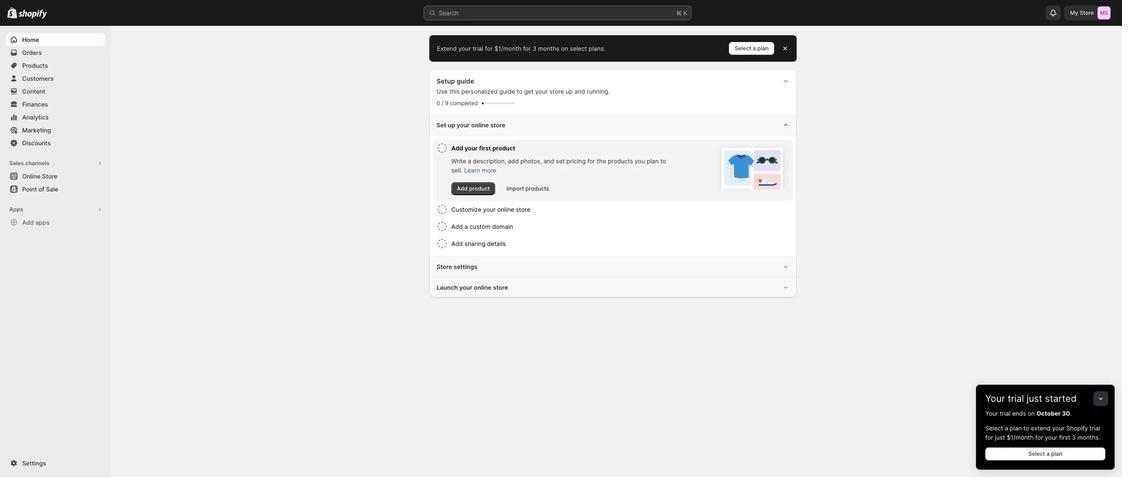 Task type: describe. For each thing, give the bounding box(es) containing it.
content
[[22, 88, 45, 95]]

online inside dropdown button
[[471, 122, 489, 129]]

your right get
[[535, 88, 548, 95]]

write
[[451, 158, 466, 165]]

custom
[[470, 223, 491, 231]]

add your first product button
[[451, 140, 671, 157]]

plan inside the select a plan to extend your shopify trial for just $1/month for your first 3 months.
[[1010, 425, 1022, 432]]

add sharing details
[[451, 240, 506, 248]]

point of sale link
[[6, 183, 105, 196]]

orders link
[[6, 46, 105, 59]]

online for launch your online store
[[474, 284, 492, 292]]

sharing
[[465, 240, 486, 248]]

trial inside the select a plan to extend your shopify trial for just $1/month for your first 3 months.
[[1090, 425, 1101, 432]]

add a custom domain button
[[451, 219, 790, 235]]

home link
[[6, 33, 105, 46]]

add for add a custom domain
[[451, 223, 463, 231]]

sales channels
[[9, 160, 50, 167]]

0 horizontal spatial select a plan
[[735, 45, 769, 52]]

for right extend
[[485, 45, 493, 52]]

a for add
[[468, 158, 471, 165]]

analytics link
[[6, 111, 105, 124]]

point of sale button
[[0, 183, 111, 196]]

select a plan link inside your trial just started element
[[985, 448, 1106, 461]]

add for add apps
[[22, 219, 34, 226]]

0 vertical spatial 3
[[533, 45, 537, 52]]

description,
[[473, 158, 506, 165]]

just inside dropdown button
[[1027, 394, 1043, 405]]

your trial just started button
[[976, 385, 1115, 405]]

⌘ k
[[676, 9, 687, 17]]

finances link
[[6, 98, 105, 111]]

⌘
[[676, 9, 682, 17]]

import products link
[[501, 182, 555, 195]]

launch your online store button
[[429, 278, 797, 298]]

0 vertical spatial and
[[575, 88, 585, 95]]

store right get
[[550, 88, 564, 95]]

select inside the select a plan to extend your shopify trial for just $1/month for your first 3 months.
[[985, 425, 1003, 432]]

get
[[524, 88, 534, 95]]

details
[[487, 240, 506, 248]]

use
[[437, 88, 448, 95]]

setup
[[437, 77, 455, 85]]

your right extend
[[458, 45, 471, 52]]

just inside the select a plan to extend your shopify trial for just $1/month for your first 3 months.
[[995, 434, 1005, 442]]

october
[[1037, 410, 1061, 418]]

learn more
[[464, 167, 496, 174]]

your down 30
[[1052, 425, 1065, 432]]

for down extend
[[1036, 434, 1043, 442]]

ends
[[1012, 410, 1026, 418]]

add product
[[457, 185, 490, 192]]

0 horizontal spatial product
[[469, 185, 490, 192]]

/
[[442, 100, 444, 107]]

products link
[[6, 59, 105, 72]]

trial inside dropdown button
[[1008, 394, 1024, 405]]

launch
[[437, 284, 458, 292]]

customize your online store button
[[451, 201, 790, 218]]

1 horizontal spatial guide
[[499, 88, 515, 95]]

for inside write a description, add photos, and set pricing for the products you plan to sell.
[[587, 158, 595, 165]]

online store
[[22, 173, 57, 180]]

marketing link
[[6, 124, 105, 137]]

extend
[[1031, 425, 1051, 432]]

0 horizontal spatial on
[[561, 45, 568, 52]]

plans.
[[589, 45, 606, 52]]

add
[[508, 158, 519, 165]]

my store
[[1070, 9, 1094, 16]]

k
[[684, 9, 687, 17]]

apps
[[9, 206, 23, 213]]

first inside the select a plan to extend your shopify trial for just $1/month for your first 3 months.
[[1059, 434, 1070, 442]]

apps
[[35, 219, 49, 226]]

settings
[[22, 460, 46, 468]]

extend your trial for $1/month for 3 months on select plans.
[[437, 45, 606, 52]]

0 / 9 completed
[[437, 100, 478, 107]]

the
[[597, 158, 606, 165]]

0 horizontal spatial shopify image
[[7, 7, 17, 18]]

home
[[22, 36, 39, 43]]

0 vertical spatial guide
[[457, 77, 474, 85]]

to inside write a description, add photos, and set pricing for the products you plan to sell.
[[661, 158, 666, 165]]

trial left ends
[[1000, 410, 1011, 418]]

store settings button
[[429, 257, 797, 277]]

set up your online store button
[[429, 115, 797, 136]]

add for add sharing details
[[451, 240, 463, 248]]

up inside dropdown button
[[448, 122, 455, 129]]

launch your online store
[[437, 284, 508, 292]]

$1/month inside the select a plan to extend your shopify trial for just $1/month for your first 3 months.
[[1007, 434, 1034, 442]]

my
[[1070, 9, 1078, 16]]

online for customize your online store
[[497, 206, 514, 213]]

store inside 'dropdown button'
[[516, 206, 530, 213]]

sale
[[46, 186, 58, 193]]

this
[[449, 88, 460, 95]]

settings link
[[6, 457, 105, 470]]

months.
[[1078, 434, 1101, 442]]

add apps
[[22, 219, 49, 226]]

marketing
[[22, 127, 51, 134]]

products
[[22, 62, 48, 69]]

.
[[1070, 410, 1072, 418]]



Task type: locate. For each thing, give the bounding box(es) containing it.
product inside dropdown button
[[493, 145, 515, 152]]

sales
[[9, 160, 24, 167]]

2 vertical spatial online
[[474, 284, 492, 292]]

a inside dropdown button
[[465, 223, 468, 231]]

1 horizontal spatial select
[[985, 425, 1003, 432]]

2 your from the top
[[985, 410, 998, 418]]

store inside dropdown button
[[437, 263, 452, 271]]

up left running.
[[566, 88, 573, 95]]

your for your trial just started
[[985, 394, 1005, 405]]

1 horizontal spatial and
[[575, 88, 585, 95]]

$1/month left months
[[495, 45, 521, 52]]

0 horizontal spatial 3
[[533, 45, 537, 52]]

0 vertical spatial $1/month
[[495, 45, 521, 52]]

and inside write a description, add photos, and set pricing for the products you plan to sell.
[[544, 158, 554, 165]]

started
[[1045, 394, 1077, 405]]

domain
[[492, 223, 513, 231]]

customize your online store
[[451, 206, 530, 213]]

shopify image
[[7, 7, 17, 18], [19, 10, 47, 19]]

your inside dropdown button
[[985, 394, 1005, 405]]

store for online store
[[42, 173, 57, 180]]

set
[[556, 158, 565, 165]]

orders
[[22, 49, 42, 56]]

store up launch
[[437, 263, 452, 271]]

discounts link
[[6, 137, 105, 150]]

up right set
[[448, 122, 455, 129]]

mark customize your online store as done image
[[437, 204, 448, 215]]

first inside dropdown button
[[479, 145, 491, 152]]

online
[[22, 173, 40, 180]]

2 horizontal spatial select
[[1029, 451, 1045, 458]]

add right the mark add a custom domain as done image
[[451, 223, 463, 231]]

analytics
[[22, 114, 49, 121]]

0 horizontal spatial and
[[544, 158, 554, 165]]

and left set
[[544, 158, 554, 165]]

sell.
[[451, 167, 463, 174]]

0 vertical spatial to
[[517, 88, 523, 95]]

0 horizontal spatial up
[[448, 122, 455, 129]]

your trial ends on october 30 .
[[985, 410, 1072, 418]]

store right my
[[1080, 9, 1094, 16]]

up
[[566, 88, 573, 95], [448, 122, 455, 129]]

on right ends
[[1028, 410, 1035, 418]]

1 horizontal spatial product
[[493, 145, 515, 152]]

online store button
[[0, 170, 111, 183]]

store settings
[[437, 263, 477, 271]]

0 vertical spatial up
[[566, 88, 573, 95]]

1 horizontal spatial just
[[1027, 394, 1043, 405]]

add your first product element
[[451, 157, 671, 195]]

mark add sharing details as done image
[[437, 238, 448, 249]]

a inside write a description, add photos, and set pricing for the products you plan to sell.
[[468, 158, 471, 165]]

content link
[[6, 85, 105, 98]]

1 vertical spatial select a plan
[[1029, 451, 1063, 458]]

just
[[1027, 394, 1043, 405], [995, 434, 1005, 442]]

on
[[561, 45, 568, 52], [1028, 410, 1035, 418]]

a for to
[[1005, 425, 1008, 432]]

discounts
[[22, 140, 51, 147]]

my store image
[[1098, 6, 1111, 19]]

0 vertical spatial just
[[1027, 394, 1043, 405]]

just up your trial ends on october 30 .
[[1027, 394, 1043, 405]]

2 vertical spatial to
[[1024, 425, 1029, 432]]

guide up this
[[457, 77, 474, 85]]

customers
[[22, 75, 54, 82]]

1 horizontal spatial shopify image
[[19, 10, 47, 19]]

sales channels button
[[6, 157, 105, 170]]

2 vertical spatial store
[[437, 263, 452, 271]]

2 horizontal spatial to
[[1024, 425, 1029, 432]]

point of sale
[[22, 186, 58, 193]]

0 vertical spatial online
[[471, 122, 489, 129]]

your up your trial ends on october 30 .
[[985, 394, 1005, 405]]

for left the
[[587, 158, 595, 165]]

0 vertical spatial select
[[735, 45, 751, 52]]

1 horizontal spatial to
[[661, 158, 666, 165]]

settings
[[454, 263, 477, 271]]

online up the add your first product on the left top of page
[[471, 122, 489, 129]]

completed
[[450, 100, 478, 107]]

products right the
[[608, 158, 633, 165]]

your up write
[[465, 145, 478, 152]]

store down details
[[493, 284, 508, 292]]

0 vertical spatial select a plan link
[[729, 42, 774, 55]]

add for add product
[[457, 185, 468, 192]]

and left running.
[[575, 88, 585, 95]]

3 down shopify
[[1072, 434, 1076, 442]]

store down import products link
[[516, 206, 530, 213]]

online down settings
[[474, 284, 492, 292]]

online inside 'dropdown button'
[[497, 206, 514, 213]]

1 horizontal spatial 3
[[1072, 434, 1076, 442]]

1 vertical spatial first
[[1059, 434, 1070, 442]]

30
[[1062, 410, 1070, 418]]

1 horizontal spatial select a plan
[[1029, 451, 1063, 458]]

1 vertical spatial your
[[985, 410, 998, 418]]

plan inside write a description, add photos, and set pricing for the products you plan to sell.
[[647, 158, 659, 165]]

2 vertical spatial select
[[1029, 451, 1045, 458]]

add apps button
[[6, 216, 105, 229]]

1 your from the top
[[985, 394, 1005, 405]]

set up your online store
[[437, 122, 505, 129]]

0 vertical spatial your
[[985, 394, 1005, 405]]

online up domain
[[497, 206, 514, 213]]

add
[[451, 145, 463, 152], [457, 185, 468, 192], [22, 219, 34, 226], [451, 223, 463, 231], [451, 240, 463, 248]]

1 vertical spatial $1/month
[[1007, 434, 1034, 442]]

add right mark add sharing details as done icon
[[451, 240, 463, 248]]

1 vertical spatial and
[[544, 158, 554, 165]]

customize
[[451, 206, 481, 213]]

0 horizontal spatial to
[[517, 88, 523, 95]]

0 horizontal spatial select a plan link
[[729, 42, 774, 55]]

3 inside the select a plan to extend your shopify trial for just $1/month for your first 3 months.
[[1072, 434, 1076, 442]]

0 vertical spatial on
[[561, 45, 568, 52]]

$1/month
[[495, 45, 521, 52], [1007, 434, 1034, 442]]

1 vertical spatial guide
[[499, 88, 515, 95]]

select a plan inside your trial just started element
[[1029, 451, 1063, 458]]

extend
[[437, 45, 457, 52]]

1 vertical spatial store
[[42, 173, 57, 180]]

products right "import"
[[526, 185, 549, 192]]

add product link
[[451, 182, 495, 195]]

plan
[[758, 45, 769, 52], [647, 158, 659, 165], [1010, 425, 1022, 432], [1051, 451, 1063, 458]]

product down learn more on the left top
[[469, 185, 490, 192]]

of
[[38, 186, 44, 193]]

add for add your first product
[[451, 145, 463, 152]]

1 vertical spatial on
[[1028, 410, 1035, 418]]

your right launch
[[459, 284, 472, 292]]

first down shopify
[[1059, 434, 1070, 442]]

add left apps at the top of the page
[[22, 219, 34, 226]]

0 horizontal spatial $1/month
[[495, 45, 521, 52]]

to inside the select a plan to extend your shopify trial for just $1/month for your first 3 months.
[[1024, 425, 1029, 432]]

0 horizontal spatial just
[[995, 434, 1005, 442]]

a
[[753, 45, 756, 52], [468, 158, 471, 165], [465, 223, 468, 231], [1005, 425, 1008, 432], [1047, 451, 1050, 458]]

add inside button
[[22, 219, 34, 226]]

store inside dropdown button
[[490, 122, 505, 129]]

to right you
[[661, 158, 666, 165]]

pricing
[[566, 158, 586, 165]]

on inside your trial just started element
[[1028, 410, 1035, 418]]

setup guide
[[437, 77, 474, 85]]

customers link
[[6, 72, 105, 85]]

your inside dropdown button
[[459, 284, 472, 292]]

personalized
[[461, 88, 498, 95]]

mark add your first product as done image
[[437, 143, 448, 154]]

0 vertical spatial products
[[608, 158, 633, 165]]

1 horizontal spatial select a plan link
[[985, 448, 1106, 461]]

1 vertical spatial to
[[661, 158, 666, 165]]

product up add
[[493, 145, 515, 152]]

store up the add your first product on the left top of page
[[490, 122, 505, 129]]

to left get
[[517, 88, 523, 95]]

1 vertical spatial select
[[985, 425, 1003, 432]]

import products
[[507, 185, 549, 192]]

3
[[533, 45, 537, 52], [1072, 434, 1076, 442]]

learn more link
[[464, 167, 496, 174]]

your trial just started element
[[976, 409, 1115, 470]]

0 vertical spatial first
[[479, 145, 491, 152]]

on left select
[[561, 45, 568, 52]]

your down extend
[[1045, 434, 1058, 442]]

months
[[538, 45, 559, 52]]

running.
[[587, 88, 610, 95]]

0
[[437, 100, 440, 107]]

add down sell.
[[457, 185, 468, 192]]

mark add a custom domain as done image
[[437, 221, 448, 232]]

select a plan to extend your shopify trial for just $1/month for your first 3 months.
[[985, 425, 1101, 442]]

trial up ends
[[1008, 394, 1024, 405]]

first up description,
[[479, 145, 491, 152]]

store up sale
[[42, 173, 57, 180]]

search
[[439, 9, 459, 17]]

1 horizontal spatial on
[[1028, 410, 1035, 418]]

guide left get
[[499, 88, 515, 95]]

trial right extend
[[473, 45, 483, 52]]

learn
[[464, 167, 480, 174]]

photos,
[[521, 158, 542, 165]]

just down your trial ends on october 30 .
[[995, 434, 1005, 442]]

import
[[507, 185, 524, 192]]

1 horizontal spatial first
[[1059, 434, 1070, 442]]

channels
[[25, 160, 50, 167]]

1 horizontal spatial up
[[566, 88, 573, 95]]

0 horizontal spatial guide
[[457, 77, 474, 85]]

1 vertical spatial just
[[995, 434, 1005, 442]]

1 vertical spatial up
[[448, 122, 455, 129]]

for left months
[[523, 45, 531, 52]]

a for domain
[[465, 223, 468, 231]]

online inside dropdown button
[[474, 284, 492, 292]]

use this personalized guide to get your store up and running.
[[437, 88, 610, 95]]

point
[[22, 186, 37, 193]]

$1/month down extend
[[1007, 434, 1034, 442]]

0 vertical spatial store
[[1080, 9, 1094, 16]]

shopify
[[1067, 425, 1088, 432]]

your up add a custom domain
[[483, 206, 496, 213]]

store inside button
[[42, 173, 57, 180]]

1 vertical spatial select a plan link
[[985, 448, 1106, 461]]

for down your trial ends on october 30 .
[[985, 434, 993, 442]]

trial up months.
[[1090, 425, 1101, 432]]

0 horizontal spatial products
[[526, 185, 549, 192]]

select
[[570, 45, 587, 52]]

9
[[445, 100, 449, 107]]

add your first product
[[451, 145, 515, 152]]

add a custom domain
[[451, 223, 513, 231]]

to left extend
[[1024, 425, 1029, 432]]

1 horizontal spatial products
[[608, 158, 633, 165]]

you
[[635, 158, 645, 165]]

store inside dropdown button
[[493, 284, 508, 292]]

1 vertical spatial product
[[469, 185, 490, 192]]

1 vertical spatial products
[[526, 185, 549, 192]]

your
[[458, 45, 471, 52], [535, 88, 548, 95], [457, 122, 470, 129], [465, 145, 478, 152], [483, 206, 496, 213], [459, 284, 472, 292], [1052, 425, 1065, 432], [1045, 434, 1058, 442]]

finances
[[22, 101, 48, 108]]

0 horizontal spatial first
[[479, 145, 491, 152]]

trial
[[473, 45, 483, 52], [1008, 394, 1024, 405], [1000, 410, 1011, 418], [1090, 425, 1101, 432]]

a inside the select a plan to extend your shopify trial for just $1/month for your first 3 months.
[[1005, 425, 1008, 432]]

add up write
[[451, 145, 463, 152]]

products inside write a description, add photos, and set pricing for the products you plan to sell.
[[608, 158, 633, 165]]

your for your trial ends on october 30 .
[[985, 410, 998, 418]]

your right set
[[457, 122, 470, 129]]

store for my store
[[1080, 9, 1094, 16]]

0 horizontal spatial select
[[735, 45, 751, 52]]

write a description, add photos, and set pricing for the products you plan to sell.
[[451, 158, 666, 174]]

product
[[493, 145, 515, 152], [469, 185, 490, 192]]

3 left months
[[533, 45, 537, 52]]

your left ends
[[985, 410, 998, 418]]

0 vertical spatial product
[[493, 145, 515, 152]]

1 vertical spatial 3
[[1072, 434, 1076, 442]]

2 horizontal spatial store
[[1080, 9, 1094, 16]]

first
[[479, 145, 491, 152], [1059, 434, 1070, 442]]

add sharing details button
[[451, 236, 790, 252]]

0 horizontal spatial store
[[42, 173, 57, 180]]

your trial just started
[[985, 394, 1077, 405]]

1 horizontal spatial store
[[437, 263, 452, 271]]

1 horizontal spatial $1/month
[[1007, 434, 1034, 442]]

1 vertical spatial online
[[497, 206, 514, 213]]

0 vertical spatial select a plan
[[735, 45, 769, 52]]

store
[[1080, 9, 1094, 16], [42, 173, 57, 180], [437, 263, 452, 271]]

more
[[482, 167, 496, 174]]

select a plan
[[735, 45, 769, 52], [1029, 451, 1063, 458]]

your inside 'dropdown button'
[[483, 206, 496, 213]]



Task type: vqa. For each thing, say whether or not it's contained in the screenshot.
the Collections link
no



